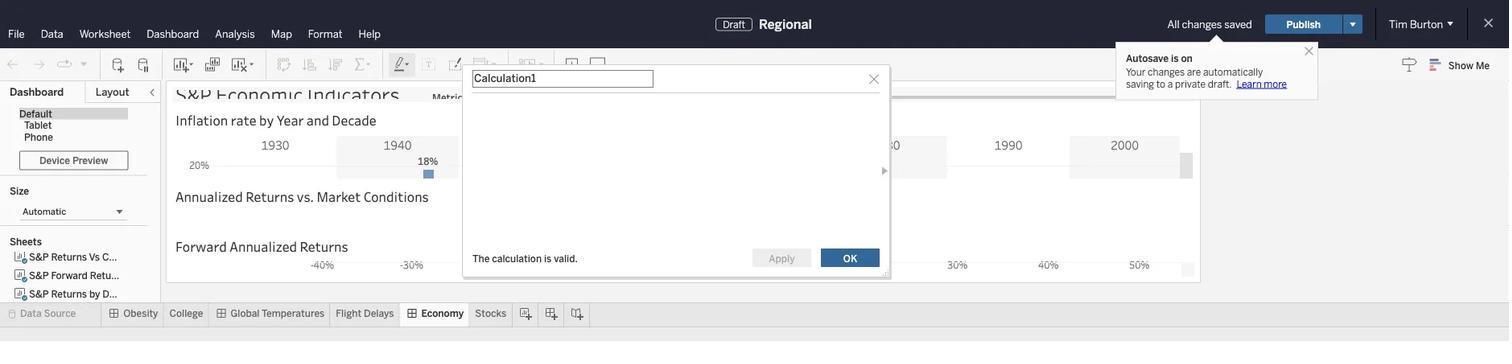Task type: describe. For each thing, give the bounding box(es) containing it.
rate
[[231, 111, 257, 129]]

default
[[19, 108, 52, 120]]

0 horizontal spatial year
[[277, 111, 304, 129]]

1 horizontal spatial decade
[[332, 111, 377, 129]]

clear sheet image
[[230, 57, 256, 73]]

a
[[1168, 78, 1174, 90]]

to
[[1157, 78, 1166, 90]]

s&p forward returns
[[29, 270, 126, 281]]

marks. press enter to open the view data window.. use arrow keys to navigate data visualization elements. image
[[214, 153, 1181, 234]]

obesity
[[123, 308, 158, 320]]

inflation rate by year and decade
[[176, 111, 377, 129]]

replay animation image
[[79, 59, 89, 69]]

flight
[[336, 308, 362, 320]]

device
[[39, 155, 70, 167]]

format
[[308, 27, 343, 40]]

new data source image
[[110, 57, 126, 73]]

data for data source
[[20, 308, 42, 320]]

show labels image
[[421, 57, 437, 73]]

learn more
[[1237, 78, 1288, 90]]

0 vertical spatial forward
[[176, 238, 227, 255]]

sort descending image
[[328, 57, 344, 73]]

1930, Decade. Press Space to toggle selection. Press Escape to go back to the left margin. Use arrow keys to navigate headers text field
[[214, 136, 337, 153]]

preview
[[72, 155, 108, 167]]

show/hide cards image
[[519, 57, 544, 73]]

default tablet phone
[[19, 108, 53, 143]]

s&p for s&p economic indicators
[[176, 81, 212, 108]]

0 horizontal spatial decade
[[103, 288, 137, 300]]

college
[[170, 308, 203, 320]]

highlight image
[[393, 57, 412, 73]]

replay animation image
[[56, 57, 72, 73]]

returns down vs at the left of the page
[[90, 270, 126, 281]]

1990, Decade. Press Space to toggle selection. Press Escape to go back to the left margin. Use arrow keys to navigate headers text field
[[948, 136, 1070, 153]]

apply
[[769, 253, 795, 265]]

show
[[1449, 59, 1474, 71]]

device preview
[[39, 155, 108, 167]]

1 horizontal spatial year
[[614, 91, 635, 104]]

by for rate
[[259, 111, 274, 129]]

open and edit this workbook in tableau desktop image
[[590, 57, 606, 73]]

indicators
[[307, 81, 400, 108]]

vs.
[[297, 188, 314, 205]]

the
[[473, 253, 490, 265]]

draft
[[723, 18, 746, 30]]

device preview button
[[19, 151, 128, 170]]

undo image
[[5, 57, 21, 73]]

changes for your
[[1148, 66, 1185, 78]]

help
[[359, 27, 381, 40]]

size
[[10, 186, 29, 197]]

all
[[1168, 18, 1180, 31]]

calculation1
[[474, 72, 536, 85]]

format workbook image
[[447, 57, 463, 73]]

and
[[307, 111, 329, 129]]

ok
[[844, 253, 858, 265]]

s&p for s&p forward returns
[[29, 270, 49, 281]]

returns for decade
[[51, 288, 87, 300]]

sheets
[[10, 236, 42, 248]]

phone
[[24, 131, 53, 143]]

1 vertical spatial annualized
[[230, 238, 297, 255]]

file
[[8, 27, 25, 40]]

data guide image
[[1403, 56, 1419, 72]]

market
[[317, 188, 361, 205]]

show me button
[[1424, 52, 1505, 77]]

2000, Decade. Press Space to toggle selection. Press Escape to go back to the left margin. Use arrow keys to navigate headers text field
[[1070, 136, 1181, 153]]

more
[[1265, 78, 1288, 90]]

calculation1 dialog
[[462, 64, 903, 278]]

burton
[[1411, 18, 1444, 31]]

0 vertical spatial annualized
[[176, 188, 243, 205]]

download image
[[565, 57, 581, 73]]

map
[[271, 27, 292, 40]]

1 Year, Metric. Press Space to toggle selection. Press Escape to go back to the left margin. Use arrow keys to navigate headers text field
[[172, 263, 311, 279]]

sort ascending image
[[302, 57, 318, 73]]

resize se image
[[882, 269, 890, 277]]

flight delays
[[336, 308, 394, 320]]

1930
[[676, 93, 697, 105]]

automatic
[[23, 207, 66, 217]]

fit image
[[473, 57, 498, 73]]

saved
[[1225, 18, 1253, 31]]

economy
[[422, 308, 464, 320]]

private
[[1176, 78, 1206, 90]]

are
[[1188, 66, 1202, 78]]

swap rows and columns image
[[276, 57, 292, 73]]



Task type: locate. For each thing, give the bounding box(es) containing it.
tim
[[1390, 18, 1408, 31]]

close image
[[1302, 43, 1318, 59]]

1940, Decade. Press Space to toggle selection. Press Escape to go back to the left margin. Use arrow keys to navigate headers text field
[[337, 136, 459, 153]]

conditions right vs at the left of the page
[[102, 251, 152, 263]]

0 vertical spatial changes
[[1183, 18, 1223, 31]]

data for data
[[41, 27, 63, 40]]

0 horizontal spatial by
[[89, 288, 100, 300]]

0 vertical spatial dashboard
[[147, 27, 199, 40]]

changes down autosave is on
[[1148, 66, 1185, 78]]

worksheet
[[79, 27, 131, 40]]

1 vertical spatial forward
[[51, 270, 88, 281]]

show me
[[1449, 59, 1491, 71]]

year down the s&p economic indicators at the top left of page
[[277, 111, 304, 129]]

pause auto updates image
[[136, 57, 152, 73]]

list box containing s&p returns vs conditions
[[10, 248, 152, 304]]

dashboard
[[147, 27, 199, 40], [10, 86, 64, 99]]

is inside calculation1 dialog
[[544, 253, 552, 265]]

by down s&p forward returns at bottom
[[89, 288, 100, 300]]

1 vertical spatial by
[[89, 288, 100, 300]]

returns down 'market'
[[300, 238, 348, 255]]

redo image
[[31, 57, 47, 73]]

automatically
[[1204, 66, 1264, 78]]

1 vertical spatial dashboard
[[10, 86, 64, 99]]

data up replay animation icon
[[41, 27, 63, 40]]

publish
[[1287, 18, 1321, 30]]

0 vertical spatial year
[[614, 91, 635, 104]]

on
[[1182, 52, 1193, 64]]

changes right all
[[1183, 18, 1223, 31]]

annualized
[[176, 188, 243, 205], [230, 238, 297, 255]]

0 vertical spatial is
[[1172, 52, 1179, 64]]

s&p
[[176, 81, 212, 108], [29, 251, 49, 263], [29, 270, 49, 281], [29, 288, 49, 300]]

by
[[259, 111, 274, 129], [89, 288, 100, 300]]

s&p for s&p returns vs conditions
[[29, 251, 49, 263]]

by right rate
[[259, 111, 274, 129]]

range
[[637, 91, 666, 104]]

inflation
[[176, 111, 228, 129]]

returns for market
[[246, 188, 294, 205]]

returns left vs.
[[246, 188, 294, 205]]

decade
[[332, 111, 377, 129], [103, 288, 137, 300]]

s&p for s&p returns by decade
[[29, 288, 49, 300]]

year
[[614, 91, 635, 104], [277, 111, 304, 129]]

data
[[41, 27, 63, 40], [20, 308, 42, 320]]

s&p returns by decade
[[29, 288, 137, 300]]

is left the valid.
[[544, 253, 552, 265]]

year left range
[[614, 91, 635, 104]]

your
[[1127, 66, 1146, 78]]

1 horizontal spatial is
[[1172, 52, 1179, 64]]

delays
[[364, 308, 394, 320]]

1 horizontal spatial by
[[259, 111, 274, 129]]

0 horizontal spatial forward
[[51, 270, 88, 281]]

saving
[[1127, 78, 1155, 90]]

new worksheet image
[[172, 57, 195, 73]]

draft.
[[1209, 78, 1233, 90]]

changes inside your changes are automatically saving to a private draft.
[[1148, 66, 1185, 78]]

forward up the 1 year, metric. press space to toggle selection. press escape to go back to the left margin. use arrow keys to navigate headers text field
[[176, 238, 227, 255]]

1 vertical spatial is
[[544, 253, 552, 265]]

1 horizontal spatial conditions
[[364, 188, 429, 205]]

decade up the obesity
[[103, 288, 137, 300]]

forward annualized returns
[[176, 238, 348, 255]]

returns
[[246, 188, 294, 205], [300, 238, 348, 255], [51, 251, 87, 263], [90, 270, 126, 281], [51, 288, 87, 300]]

returns up s&p forward returns at bottom
[[51, 251, 87, 263]]

autosave is on
[[1127, 52, 1193, 64]]

annualized up the 1 year, metric. press space to toggle selection. press escape to go back to the left margin. use arrow keys to navigate headers text field
[[230, 238, 297, 255]]

0 horizontal spatial is
[[544, 253, 552, 265]]

annualized returns vs. market conditions
[[176, 188, 429, 205]]

0 horizontal spatial dashboard
[[10, 86, 64, 99]]

tim burton
[[1390, 18, 1444, 31]]

your changes are automatically saving to a private draft.
[[1127, 66, 1264, 90]]

collapse image
[[147, 88, 157, 97]]

calculation
[[492, 253, 542, 265]]

year range
[[614, 91, 666, 104]]

conditions
[[364, 188, 429, 205], [102, 251, 152, 263]]

is left on
[[1172, 52, 1179, 64]]

regional
[[759, 17, 812, 32]]

global
[[231, 308, 260, 320]]

returns for conditions
[[51, 251, 87, 263]]

1 vertical spatial year
[[277, 111, 304, 129]]

by for returns
[[89, 288, 100, 300]]

totals image
[[354, 57, 373, 73]]

list box
[[10, 248, 152, 304]]

publish button
[[1266, 14, 1343, 34]]

vs
[[89, 251, 100, 263]]

global temperatures
[[231, 308, 325, 320]]

changes
[[1183, 18, 1223, 31], [1148, 66, 1185, 78]]

1 horizontal spatial dashboard
[[147, 27, 199, 40]]

conditions down 1940, decade. press space to toggle selection. press escape to go back to the left margin. use arrow keys to navigate headers text field
[[364, 188, 429, 205]]

0 horizontal spatial conditions
[[102, 251, 152, 263]]

economic
[[216, 81, 303, 108]]

forward up s&p returns by decade
[[51, 270, 88, 281]]

0 vertical spatial by
[[259, 111, 274, 129]]

1980, Decade. Press Space to toggle selection. Press Escape to go back to the left margin. Use arrow keys to navigate headers text field
[[825, 136, 948, 153]]

all changes saved
[[1168, 18, 1253, 31]]

autosave
[[1127, 52, 1169, 64]]

the calculation is valid.
[[473, 253, 578, 265]]

source
[[44, 308, 76, 320]]

changes for all
[[1183, 18, 1223, 31]]

decade down the indicators
[[332, 111, 377, 129]]

1 horizontal spatial forward
[[176, 238, 227, 255]]

data source
[[20, 308, 76, 320]]

dashboard up new worksheet image
[[147, 27, 199, 40]]

0 vertical spatial conditions
[[364, 188, 429, 205]]

me
[[1477, 59, 1491, 71]]

1 vertical spatial conditions
[[102, 251, 152, 263]]

valid.
[[554, 253, 578, 265]]

tablet
[[24, 120, 52, 131]]

metric
[[432, 91, 462, 104]]

s&p returns vs conditions
[[29, 251, 152, 263]]

0 vertical spatial decade
[[332, 111, 377, 129]]

1 vertical spatial decade
[[103, 288, 137, 300]]

duplicate image
[[205, 57, 221, 73]]

is
[[1172, 52, 1179, 64], [544, 253, 552, 265]]

1 vertical spatial data
[[20, 308, 42, 320]]

dashboard up default
[[10, 86, 64, 99]]

stocks
[[475, 308, 507, 320]]

returns down s&p forward returns at bottom
[[51, 288, 87, 300]]

1 vertical spatial changes
[[1148, 66, 1185, 78]]

annualized up forward annualized returns
[[176, 188, 243, 205]]

s&p economic indicators
[[176, 81, 400, 108]]

layout
[[96, 86, 129, 99]]

learn more link
[[1233, 78, 1288, 90]]

data left source
[[20, 308, 42, 320]]

temperatures
[[262, 308, 325, 320]]

1950, Decade. Press Space to toggle selection. Press Escape to go back to the left margin. Use arrow keys to navigate headers text field
[[459, 136, 581, 153]]

analysis
[[215, 27, 255, 40]]

2008
[[1167, 93, 1189, 105]]

forward
[[176, 238, 227, 255], [51, 270, 88, 281]]

0 vertical spatial data
[[41, 27, 63, 40]]

learn
[[1237, 78, 1262, 90]]



Task type: vqa. For each thing, say whether or not it's contained in the screenshot.
bottommost year
yes



